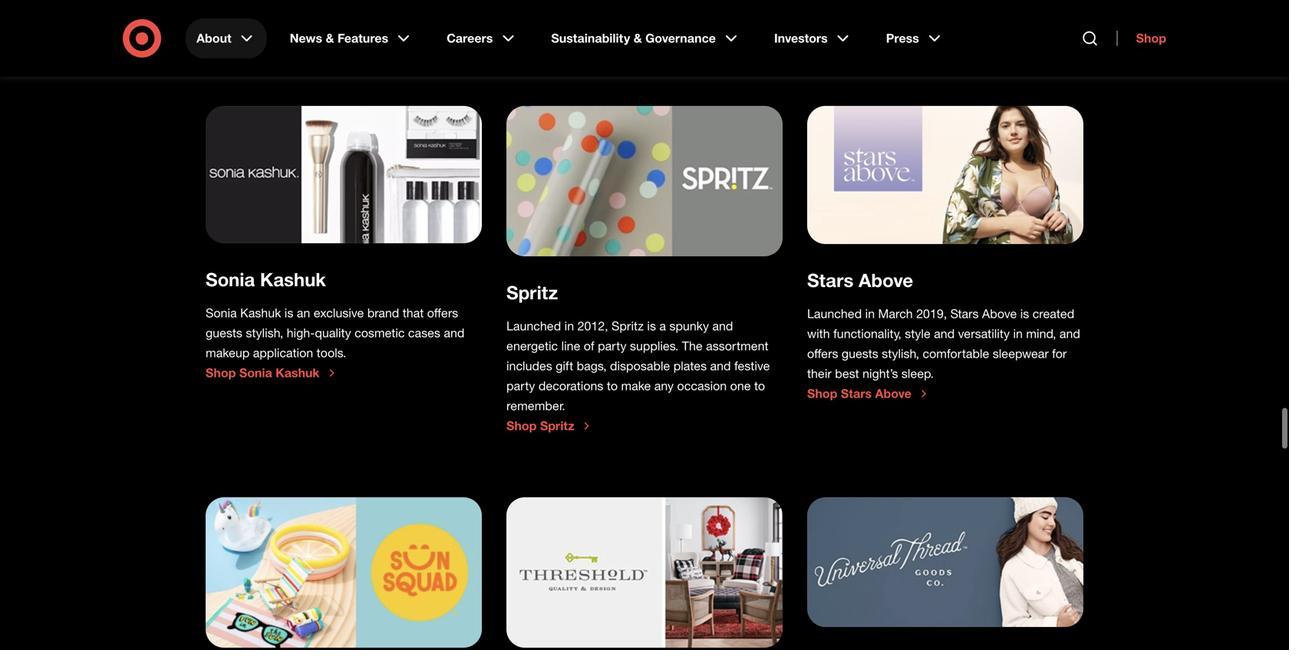 Task type: locate. For each thing, give the bounding box(es) containing it.
spritz up energetic
[[507, 281, 558, 304]]

1 vertical spatial stars
[[951, 306, 979, 321]]

a close-up of a pen image
[[507, 106, 783, 256]]

and right cases
[[444, 325, 465, 340]]

1 vertical spatial party
[[507, 378, 535, 393]]

hawken
[[890, 27, 937, 42]]

functionality,
[[834, 326, 902, 341]]

launched inside launched in march 2019, stars above is created with functionality, style and versatility in mind, and offers guests stylish, comfortable sleepwear for their best night's sleep. shop stars above
[[808, 306, 862, 321]]

sonia up the sonia kashuk is
[[206, 268, 255, 291]]

shop
[[206, 10, 236, 25], [808, 27, 838, 42], [1137, 31, 1167, 46], [206, 365, 236, 380], [808, 386, 838, 401], [507, 418, 537, 433]]

quality
[[315, 325, 351, 340]]

to
[[607, 378, 618, 393], [755, 378, 766, 393]]

0 horizontal spatial is
[[648, 319, 656, 334]]

launched inside launched in 2012, spritz is a spunky and energetic line of party supplies. the assortment includes gift bags, disposable plates and festive party decorations to make any occasion one to remember. shop spritz
[[507, 319, 561, 334]]

tools.
[[317, 345, 347, 360]]

stylish, up sleep.
[[882, 346, 920, 361]]

festive
[[735, 358, 770, 373]]

of
[[584, 339, 595, 353]]

in up line
[[565, 319, 574, 334]]

shop spritz link
[[507, 418, 593, 434]]

about
[[197, 31, 232, 46]]

disposable
[[610, 358, 671, 373]]

stylish, down the sonia kashuk is
[[246, 325, 283, 340]]

with
[[808, 326, 830, 341]]

news
[[290, 31, 322, 46]]

guests down functionality,
[[842, 346, 879, 361]]

in up functionality,
[[866, 306, 875, 321]]

1 horizontal spatial stylish,
[[882, 346, 920, 361]]

best
[[836, 366, 860, 381]]

cosmetic
[[355, 325, 405, 340]]

1 horizontal spatial to
[[755, 378, 766, 393]]

versatility
[[959, 326, 1011, 341]]

1 horizontal spatial guests
[[842, 346, 879, 361]]

shop inside shop shade & shore link
[[206, 10, 236, 25]]

1 horizontal spatial offers
[[808, 346, 839, 361]]

sustainability
[[552, 31, 631, 46]]

offers up cases
[[427, 305, 459, 320]]

spritz down remember.
[[540, 418, 575, 433]]

1 vertical spatial sonia
[[239, 365, 272, 380]]

sonia kashuk is
[[206, 305, 294, 320]]

in up sleepwear
[[1014, 326, 1023, 341]]

0 vertical spatial offers
[[427, 305, 459, 320]]

cases
[[408, 325, 441, 340]]

in
[[866, 306, 875, 321], [565, 319, 574, 334], [1014, 326, 1023, 341]]

launched in 2012, spritz is a spunky and energetic line of party supplies. the assortment includes gift bags, disposable plates and festive party decorations to make any occasion one to remember. shop spritz
[[507, 319, 770, 433]]

is inside launched in march 2019, stars above is created with functionality, style and versatility in mind, and offers guests stylish, comfortable sleepwear for their best night's sleep. shop stars above
[[1021, 306, 1030, 321]]

1 horizontal spatial in
[[866, 306, 875, 321]]

plates
[[674, 358, 707, 373]]

1 vertical spatial offers
[[808, 346, 839, 361]]

offers
[[427, 305, 459, 320], [808, 346, 839, 361]]

1 vertical spatial stylish,
[[882, 346, 920, 361]]

and down assortment
[[711, 358, 731, 373]]

comfortable
[[923, 346, 990, 361]]

0 horizontal spatial stylish,
[[246, 325, 283, 340]]

sleep.
[[902, 366, 934, 381]]

line
[[562, 339, 581, 353]]

is
[[1021, 306, 1030, 321], [648, 319, 656, 334]]

&
[[280, 10, 288, 25], [879, 27, 887, 42], [326, 31, 334, 46], [634, 31, 642, 46]]

0 horizontal spatial guests
[[206, 325, 243, 340]]

stylish,
[[246, 325, 283, 340], [882, 346, 920, 361]]

above
[[859, 269, 914, 291], [983, 306, 1018, 321], [876, 386, 912, 401]]

1 horizontal spatial is
[[1021, 306, 1030, 321]]

kashuk
[[260, 268, 326, 291], [276, 365, 320, 380]]

stars down best
[[841, 386, 872, 401]]

shop shade & shore link
[[206, 10, 344, 25]]

to left make
[[607, 378, 618, 393]]

1 vertical spatial above
[[983, 306, 1018, 321]]

0 horizontal spatial in
[[565, 319, 574, 334]]

sonia down application
[[239, 365, 272, 380]]

0 vertical spatial stylish,
[[246, 325, 283, 340]]

2 vertical spatial stars
[[841, 386, 872, 401]]

and
[[713, 319, 734, 334], [444, 325, 465, 340], [935, 326, 955, 341], [1060, 326, 1081, 341], [711, 358, 731, 373]]

kashuk up an
[[260, 268, 326, 291]]

created
[[1033, 306, 1075, 321]]

assortment
[[706, 339, 769, 353]]

shop inside shop link
[[1137, 31, 1167, 46]]

launched for spritz
[[507, 319, 561, 334]]

and inside sonia kashuk is an exclusive brand that offers guests stylish, high-quality cosmetic cases and makeup application tools. shop sonia kashuk
[[444, 325, 465, 340]]

0 horizontal spatial launched
[[507, 319, 561, 334]]

sonia inside sonia kashuk is an exclusive brand that offers guests stylish, high-quality cosmetic cases and makeup application tools. shop sonia kashuk
[[239, 365, 272, 380]]

to right one
[[755, 378, 766, 393]]

spritz up supplies.
[[612, 319, 644, 334]]

an
[[297, 305, 310, 320]]

1 vertical spatial guests
[[842, 346, 879, 361]]

above up versatility
[[983, 306, 1018, 321]]

0 vertical spatial kashuk
[[260, 268, 326, 291]]

spunky
[[670, 319, 709, 334]]

news & features
[[290, 31, 389, 46]]

about link
[[186, 18, 267, 58]]

0 vertical spatial guests
[[206, 325, 243, 340]]

sustainability & governance
[[552, 31, 716, 46]]

is left a at the right of page
[[648, 319, 656, 334]]

party down includes
[[507, 378, 535, 393]]

above down night's
[[876, 386, 912, 401]]

in inside launched in 2012, spritz is a spunky and energetic line of party supplies. the assortment includes gift bags, disposable plates and festive party decorations to make any occasion one to remember. shop spritz
[[565, 319, 574, 334]]

careers
[[447, 31, 493, 46]]

0 horizontal spatial to
[[607, 378, 618, 393]]

kashuk down application
[[276, 365, 320, 380]]

stars up "with"
[[808, 269, 854, 291]]

0 vertical spatial party
[[598, 339, 627, 353]]

party
[[598, 339, 627, 353], [507, 378, 535, 393]]

0 vertical spatial stars
[[808, 269, 854, 291]]

1 horizontal spatial launched
[[808, 306, 862, 321]]

launched up "with"
[[808, 306, 862, 321]]

launched
[[808, 306, 862, 321], [507, 319, 561, 334]]

sonia kashuk is an exclusive brand that offers guests stylish, high-quality cosmetic cases and makeup application tools. shop sonia kashuk
[[206, 305, 465, 380]]

sonia
[[206, 268, 255, 291], [239, 365, 272, 380]]

offers up their
[[808, 346, 839, 361]]

guests
[[206, 325, 243, 340], [842, 346, 879, 361]]

shop sonia kashuk link
[[206, 365, 338, 381]]

stars up versatility
[[951, 306, 979, 321]]

brand
[[368, 305, 399, 320]]

above up the march
[[859, 269, 914, 291]]

investors
[[775, 31, 828, 46]]

a
[[660, 319, 666, 334]]

0 vertical spatial sonia
[[206, 268, 255, 291]]

that
[[403, 305, 424, 320]]

smith
[[841, 27, 875, 42]]

launched up energetic
[[507, 319, 561, 334]]

1 horizontal spatial party
[[598, 339, 627, 353]]

2 vertical spatial spritz
[[540, 418, 575, 433]]

party right of in the bottom left of the page
[[598, 339, 627, 353]]

spritz
[[507, 281, 558, 304], [612, 319, 644, 334], [540, 418, 575, 433]]

guests inside sonia kashuk is an exclusive brand that offers guests stylish, high-quality cosmetic cases and makeup application tools. shop sonia kashuk
[[206, 325, 243, 340]]

shop inside sonia kashuk is an exclusive brand that offers guests stylish, high-quality cosmetic cases and makeup application tools. shop sonia kashuk
[[206, 365, 236, 380]]

for
[[1053, 346, 1067, 361]]

occasion
[[678, 378, 727, 393]]

stars
[[808, 269, 854, 291], [951, 306, 979, 321], [841, 386, 872, 401]]

guests up makeup
[[206, 325, 243, 340]]

is up mind,
[[1021, 306, 1030, 321]]

style
[[905, 326, 931, 341]]

& right the news
[[326, 31, 334, 46]]

& left governance
[[634, 31, 642, 46]]

1 vertical spatial kashuk
[[276, 365, 320, 380]]

0 horizontal spatial offers
[[427, 305, 459, 320]]

launched for stars above
[[808, 306, 862, 321]]

0 horizontal spatial party
[[507, 378, 535, 393]]



Task type: vqa. For each thing, say whether or not it's contained in the screenshot.
since
no



Task type: describe. For each thing, give the bounding box(es) containing it.
a bag of candy image
[[206, 497, 482, 648]]

investors link
[[764, 18, 864, 58]]

stylish, inside launched in march 2019, stars above is created with functionality, style and versatility in mind, and offers guests stylish, comfortable sleepwear for their best night's sleep. shop stars above
[[882, 346, 920, 361]]

their
[[808, 366, 832, 381]]

governance
[[646, 31, 716, 46]]

shop inside launched in 2012, spritz is a spunky and energetic line of party supplies. the assortment includes gift bags, disposable plates and festive party decorations to make any occasion one to remember. shop spritz
[[507, 418, 537, 433]]

includes
[[507, 358, 553, 373]]

shore
[[291, 10, 326, 25]]

a room with a table chairs and a mirror image
[[507, 497, 783, 648]]

and up assortment
[[713, 319, 734, 334]]

kashuk inside sonia kashuk is an exclusive brand that offers guests stylish, high-quality cosmetic cases and makeup application tools. shop sonia kashuk
[[276, 365, 320, 380]]

text image
[[206, 106, 482, 243]]

press link
[[876, 18, 955, 58]]

any
[[655, 378, 674, 393]]

makeup
[[206, 345, 250, 360]]

& right smith on the top of the page
[[879, 27, 887, 42]]

2 vertical spatial above
[[876, 386, 912, 401]]

in for spritz
[[565, 319, 574, 334]]

decorations
[[539, 378, 604, 393]]

gift
[[556, 358, 574, 373]]

news & features link
[[279, 18, 424, 58]]

and up comfortable
[[935, 326, 955, 341]]

bags,
[[577, 358, 607, 373]]

night's
[[863, 366, 899, 381]]

high-
[[287, 325, 315, 340]]

guests inside launched in march 2019, stars above is created with functionality, style and versatility in mind, and offers guests stylish, comfortable sleepwear for their best night's sleep. shop stars above
[[842, 346, 879, 361]]

supplies.
[[630, 339, 679, 353]]

sustainability & governance link
[[541, 18, 752, 58]]

and up for
[[1060, 326, 1081, 341]]

sonia kashuk
[[206, 268, 326, 291]]

1 to from the left
[[607, 378, 618, 393]]

shop inside launched in march 2019, stars above is created with functionality, style and versatility in mind, and offers guests stylish, comfortable sleepwear for their best night's sleep. shop stars above
[[808, 386, 838, 401]]

offers inside launched in march 2019, stars above is created with functionality, style and versatility in mind, and offers guests stylish, comfortable sleepwear for their best night's sleep. shop stars above
[[808, 346, 839, 361]]

sleepwear
[[993, 346, 1049, 361]]

march
[[879, 306, 913, 321]]

shop smith & hawken link
[[808, 27, 956, 42]]

in for stars above
[[866, 306, 875, 321]]

stars above
[[808, 269, 914, 291]]

remember.
[[507, 398, 566, 413]]

is inside launched in 2012, spritz is a spunky and energetic line of party supplies. the assortment includes gift bags, disposable plates and festive party decorations to make any occasion one to remember. shop spritz
[[648, 319, 656, 334]]

2 to from the left
[[755, 378, 766, 393]]

shop smith & hawken
[[808, 27, 937, 42]]

a woman posing for a picture image
[[808, 106, 1084, 244]]

2012,
[[578, 319, 609, 334]]

shop inside shop smith & hawken link
[[808, 27, 838, 42]]

one
[[731, 378, 751, 393]]

& left shore
[[280, 10, 288, 25]]

make
[[622, 378, 651, 393]]

careers link
[[436, 18, 529, 58]]

launched in march 2019, stars above is created with functionality, style and versatility in mind, and offers guests stylish, comfortable sleepwear for their best night's sleep. shop stars above
[[808, 306, 1081, 401]]

shop stars above link
[[808, 386, 931, 401]]

offers inside sonia kashuk is an exclusive brand that offers guests stylish, high-quality cosmetic cases and makeup application tools. shop sonia kashuk
[[427, 305, 459, 320]]

a woman wearing a white coat image
[[808, 497, 1084, 627]]

0 vertical spatial spritz
[[507, 281, 558, 304]]

0 vertical spatial above
[[859, 269, 914, 291]]

features
[[338, 31, 389, 46]]

energetic
[[507, 339, 558, 353]]

press
[[887, 31, 920, 46]]

shop shade & shore
[[206, 10, 326, 25]]

2 horizontal spatial in
[[1014, 326, 1023, 341]]

mind,
[[1027, 326, 1057, 341]]

the
[[682, 339, 703, 353]]

application
[[253, 345, 313, 360]]

2019,
[[917, 306, 948, 321]]

shade
[[239, 10, 276, 25]]

exclusive
[[314, 305, 364, 320]]

1 vertical spatial spritz
[[612, 319, 644, 334]]

shop link
[[1118, 31, 1167, 46]]

stylish, inside sonia kashuk is an exclusive brand that offers guests stylish, high-quality cosmetic cases and makeup application tools. shop sonia kashuk
[[246, 325, 283, 340]]



